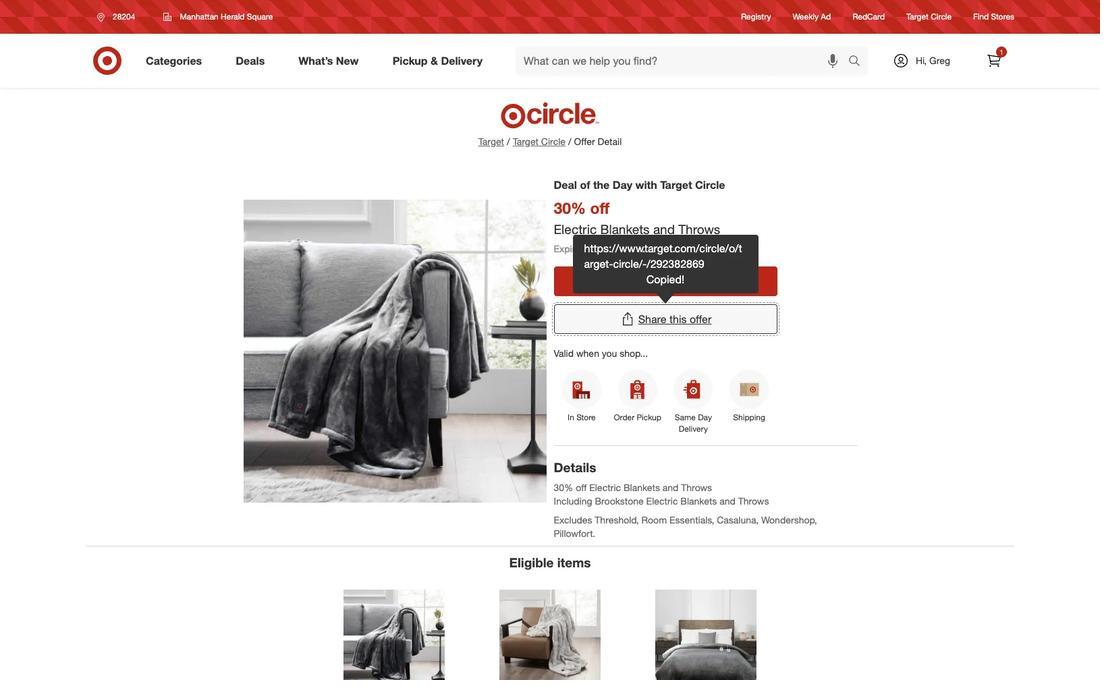 Task type: locate. For each thing, give the bounding box(es) containing it.
delivery inside same day delivery
[[679, 424, 708, 434]]

/ right "target" link
[[507, 136, 510, 147]]

share this offer button
[[554, 304, 777, 334]]

electric for 30%
[[554, 221, 597, 237]]

and up casaluna,
[[720, 496, 736, 507]]

order
[[614, 413, 635, 423]]

circle down target circle logo
[[541, 136, 566, 147]]

delivery
[[441, 54, 483, 67], [679, 424, 708, 434]]

off up including
[[576, 482, 587, 494]]

the
[[593, 178, 610, 192]]

30% down deal
[[554, 198, 586, 217]]

0 vertical spatial day
[[613, 178, 633, 192]]

•
[[651, 243, 656, 254]]

day
[[613, 178, 633, 192], [698, 413, 712, 423]]

1 vertical spatial 30%
[[554, 482, 573, 494]]

target circle logo image
[[499, 101, 602, 130]]

what's new link
[[287, 46, 376, 76]]

2 vertical spatial throws
[[738, 496, 769, 507]]

hi, greg
[[916, 55, 951, 66]]

electric inside deal of the day with target circle 30% off electric blankets and throws expires december 5th •
[[554, 221, 597, 237]]

find
[[974, 12, 989, 22]]

30% inside deal of the day with target circle 30% off electric blankets and throws expires december 5th •
[[554, 198, 586, 217]]

find stores
[[974, 12, 1015, 22]]

28204
[[113, 11, 135, 22]]

0 horizontal spatial pickup
[[393, 54, 428, 67]]

target circle button
[[513, 135, 566, 149]]

0 vertical spatial circle
[[931, 12, 952, 22]]

target circle link down target circle logo
[[513, 135, 566, 149]]

throws
[[679, 221, 721, 237], [681, 482, 712, 494], [738, 496, 769, 507]]

30% up including
[[554, 482, 573, 494]]

share
[[638, 312, 667, 326]]

pickup left &
[[393, 54, 428, 67]]

in
[[568, 413, 574, 423]]

offer right this
[[690, 312, 712, 326]]

electric up brookstone
[[589, 482, 621, 494]]

blankets up december
[[600, 221, 650, 237]]

circle right with
[[695, 178, 725, 192]]

expires
[[554, 243, 585, 254]]

target inside deal of the day with target circle 30% off electric blankets and throws expires december 5th •
[[660, 178, 692, 192]]

redcard link
[[853, 11, 885, 23]]

throws for off
[[679, 221, 721, 237]]

1 vertical spatial circle
[[541, 136, 566, 147]]

1 horizontal spatial delivery
[[679, 424, 708, 434]]

detail
[[598, 136, 622, 147]]

electric up room
[[646, 496, 678, 507]]

valid when you shop...
[[554, 347, 648, 359]]

throws up casaluna,
[[738, 496, 769, 507]]

1 vertical spatial target circle link
[[513, 135, 566, 149]]

blankets for off
[[600, 221, 650, 237]]

2 vertical spatial circle
[[695, 178, 725, 192]]

pickup & delivery link
[[381, 46, 500, 76]]

off down the
[[590, 198, 610, 217]]

and inside deal of the day with target circle 30% off electric blankets and throws expires december 5th •
[[653, 221, 675, 237]]

1 horizontal spatial /
[[568, 136, 572, 147]]

new
[[336, 54, 359, 67]]

0 vertical spatial target circle link
[[907, 11, 952, 23]]

registry
[[741, 12, 771, 22]]

eligible items
[[509, 555, 591, 570]]

throws up the https://www.target.com/circle/o/t
[[679, 221, 721, 237]]

same
[[675, 413, 696, 423]]

30%
[[554, 198, 586, 217], [554, 482, 573, 494]]

day right the
[[613, 178, 633, 192]]

throws inside deal of the day with target circle 30% off electric blankets and throws expires december 5th •
[[679, 221, 721, 237]]

0 horizontal spatial delivery
[[441, 54, 483, 67]]

circle
[[931, 12, 952, 22], [541, 136, 566, 147], [695, 178, 725, 192]]

same day delivery
[[675, 413, 712, 434]]

casaluna,
[[717, 514, 759, 526]]

1 30% from the top
[[554, 198, 586, 217]]

blankets up essentials, on the bottom right of page
[[681, 496, 717, 507]]

target right with
[[660, 178, 692, 192]]

target
[[907, 12, 929, 22], [478, 136, 504, 147], [513, 136, 539, 147], [660, 178, 692, 192]]

blankets up brookstone
[[624, 482, 660, 494]]

off inside the details 30% off electric blankets and throws including brookstone electric blankets and throws
[[576, 482, 587, 494]]

circle/-
[[613, 257, 647, 271]]

0 horizontal spatial day
[[613, 178, 633, 192]]

day inside deal of the day with target circle 30% off electric blankets and throws expires december 5th •
[[613, 178, 633, 192]]

0 vertical spatial and
[[653, 221, 675, 237]]

and up room
[[663, 482, 679, 494]]

blankets
[[600, 221, 650, 237], [624, 482, 660, 494], [681, 496, 717, 507]]

and up the https://www.target.com/circle/o/t
[[653, 221, 675, 237]]

1 vertical spatial electric
[[589, 482, 621, 494]]

search button
[[843, 46, 875, 78]]

throws up essentials, on the bottom right of page
[[681, 482, 712, 494]]

0 horizontal spatial circle
[[541, 136, 566, 147]]

1 horizontal spatial day
[[698, 413, 712, 423]]

2 30% from the top
[[554, 482, 573, 494]]

0 vertical spatial 30%
[[554, 198, 586, 217]]

throws for brookstone
[[738, 496, 769, 507]]

2 vertical spatial and
[[720, 496, 736, 507]]

pickup
[[393, 54, 428, 67], [637, 413, 662, 423]]

electric up the expires on the top right of the page
[[554, 221, 597, 237]]

manhattan
[[180, 11, 219, 22]]

shipping
[[733, 413, 766, 423]]

0 vertical spatial pickup
[[393, 54, 428, 67]]

and
[[653, 221, 675, 237], [663, 482, 679, 494], [720, 496, 736, 507]]

2 vertical spatial blankets
[[681, 496, 717, 507]]

1 vertical spatial off
[[576, 482, 587, 494]]

1 vertical spatial pickup
[[637, 413, 662, 423]]

offer
[[676, 274, 700, 288], [690, 312, 712, 326]]

of
[[580, 178, 590, 192]]

brookstone
[[595, 496, 644, 507]]

circle inside deal of the day with target circle 30% off electric blankets and throws expires december 5th •
[[695, 178, 725, 192]]

ad
[[821, 12, 831, 22]]

0 vertical spatial delivery
[[441, 54, 483, 67]]

search
[[843, 55, 875, 69]]

1 horizontal spatial target circle link
[[907, 11, 952, 23]]

manhattan herald square
[[180, 11, 273, 22]]

target circle link
[[907, 11, 952, 23], [513, 135, 566, 149]]

target / target circle / offer detail
[[478, 136, 622, 147]]

0 vertical spatial throws
[[679, 221, 721, 237]]

pickup right order
[[637, 413, 662, 423]]

0 vertical spatial blankets
[[600, 221, 650, 237]]

1 vertical spatial day
[[698, 413, 712, 423]]

1 horizontal spatial pickup
[[637, 413, 662, 423]]

save offer button
[[554, 266, 777, 296]]

1 horizontal spatial circle
[[695, 178, 725, 192]]

day right same
[[698, 413, 712, 423]]

/292382869
[[647, 257, 705, 271]]

0 vertical spatial electric
[[554, 221, 597, 237]]

delivery inside pickup & delivery link
[[441, 54, 483, 67]]

1 vertical spatial delivery
[[679, 424, 708, 434]]

1 link
[[980, 46, 1009, 76]]

target circle link up hi, greg
[[907, 11, 952, 23]]

details 30% off electric blankets and throws including brookstone electric blankets and throws
[[554, 460, 769, 507]]

0 horizontal spatial off
[[576, 482, 587, 494]]

2 vertical spatial electric
[[646, 496, 678, 507]]

delivery right &
[[441, 54, 483, 67]]

excludes threshold, room essentials, casaluna, wondershop, pillowfort.
[[554, 514, 820, 539]]

hi,
[[916, 55, 927, 66]]

1 / from the left
[[507, 136, 510, 147]]

1 vertical spatial throws
[[681, 482, 712, 494]]

/ left offer
[[568, 136, 572, 147]]

you
[[602, 347, 617, 359]]

target circle
[[907, 12, 952, 22]]

shop...
[[620, 347, 648, 359]]

1 horizontal spatial off
[[590, 198, 610, 217]]

store
[[577, 413, 596, 423]]

registry link
[[741, 11, 771, 23]]

electric
[[554, 221, 597, 237], [589, 482, 621, 494], [646, 496, 678, 507]]

deals link
[[224, 46, 282, 76]]

/
[[507, 136, 510, 147], [568, 136, 572, 147]]

0 vertical spatial off
[[590, 198, 610, 217]]

offer down /292382869 on the top
[[676, 274, 700, 288]]

delivery down same
[[679, 424, 708, 434]]

blankets inside deal of the day with target circle 30% off electric blankets and throws expires december 5th •
[[600, 221, 650, 237]]

off
[[590, 198, 610, 217], [576, 482, 587, 494]]

0 horizontal spatial /
[[507, 136, 510, 147]]

weekly ad
[[793, 12, 831, 22]]

circle left find
[[931, 12, 952, 22]]



Task type: describe. For each thing, give the bounding box(es) containing it.
excludes
[[554, 514, 592, 526]]

square
[[247, 11, 273, 22]]

redcard
[[853, 12, 885, 22]]

target left target circle "button" on the top of the page
[[478, 136, 504, 147]]

target up hi,
[[907, 12, 929, 22]]

categories link
[[134, 46, 219, 76]]

electric for including
[[646, 496, 678, 507]]

1 vertical spatial offer
[[690, 312, 712, 326]]

herald
[[221, 11, 245, 22]]

&
[[431, 54, 438, 67]]

deal
[[554, 178, 577, 192]]

https://www.target.com/circle/o/t
[[584, 242, 742, 255]]

items
[[557, 555, 591, 570]]

target link
[[478, 136, 504, 147]]

essentials,
[[670, 514, 715, 526]]

0 horizontal spatial target circle link
[[513, 135, 566, 149]]

and for off
[[653, 221, 675, 237]]

1 vertical spatial blankets
[[624, 482, 660, 494]]

manhattan herald square button
[[155, 5, 282, 29]]

in store
[[568, 413, 596, 423]]

https://www.target.com/circle/o/t arget-circle/-/292382869 copied!
[[584, 242, 742, 286]]

room
[[642, 514, 667, 526]]

wondershop,
[[762, 514, 817, 526]]

greg
[[930, 55, 951, 66]]

pickup inside pickup & delivery link
[[393, 54, 428, 67]]

what's
[[299, 54, 333, 67]]

target right "target" link
[[513, 136, 539, 147]]

off inside deal of the day with target circle 30% off electric blankets and throws expires december 5th •
[[590, 198, 610, 217]]

stores
[[991, 12, 1015, 22]]

1
[[1000, 48, 1004, 56]]

with
[[636, 178, 657, 192]]

when
[[576, 347, 599, 359]]

threshold,
[[595, 514, 639, 526]]

weekly
[[793, 12, 819, 22]]

eligible
[[509, 555, 554, 570]]

30% inside the details 30% off electric blankets and throws including brookstone electric blankets and throws
[[554, 482, 573, 494]]

arget-
[[584, 257, 613, 271]]

december
[[588, 243, 632, 254]]

deals
[[236, 54, 265, 67]]

1 vertical spatial and
[[663, 482, 679, 494]]

5th
[[635, 243, 649, 254]]

categories
[[146, 54, 202, 67]]

what's new
[[299, 54, 359, 67]]

day inside same day delivery
[[698, 413, 712, 423]]

offer
[[574, 136, 595, 147]]

details
[[554, 460, 596, 476]]

deal of the day with target circle 30% off electric blankets and throws expires december 5th •
[[554, 178, 725, 254]]

delivery for day
[[679, 424, 708, 434]]

0 vertical spatial offer
[[676, 274, 700, 288]]

2 horizontal spatial circle
[[931, 12, 952, 22]]

save offer
[[648, 274, 700, 288]]

pickup & delivery
[[393, 54, 483, 67]]

blankets for brookstone
[[681, 496, 717, 507]]

What can we help you find? suggestions appear below search field
[[516, 46, 852, 76]]

including
[[554, 496, 592, 507]]

share this offer
[[638, 312, 712, 326]]

weekly ad link
[[793, 11, 831, 23]]

28204 button
[[88, 5, 149, 29]]

and for brookstone
[[720, 496, 736, 507]]

delivery for &
[[441, 54, 483, 67]]

this
[[670, 312, 687, 326]]

save
[[648, 274, 673, 288]]

2 / from the left
[[568, 136, 572, 147]]

pillowfort.
[[554, 528, 596, 539]]

order pickup
[[614, 413, 662, 423]]

find stores link
[[974, 11, 1015, 23]]

valid
[[554, 347, 574, 359]]

copied!
[[647, 273, 685, 286]]



Task type: vqa. For each thing, say whether or not it's contained in the screenshot.
Throws in the Deal of the Day with Target Circle 30% off Electric Blankets and Throws Expires December 5th •
yes



